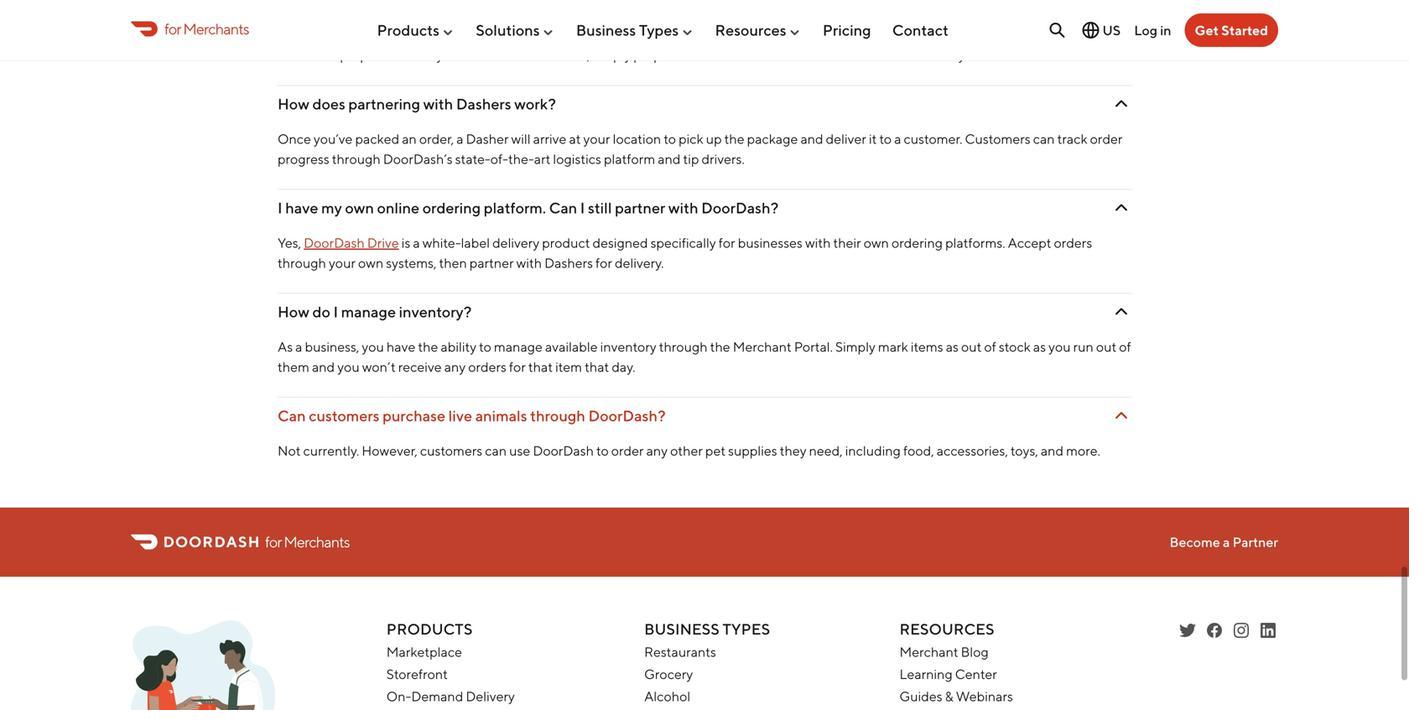Task type: describe. For each thing, give the bounding box(es) containing it.
dashers inside is a white-label delivery product designed specifically for businesses with their own ordering platforms. accept orders through your own systems, then partner with dashers for delivery.
[[544, 255, 593, 271]]

mark
[[878, 339, 908, 355]]

ability
[[441, 339, 477, 355]]

prepare
[[634, 47, 681, 63]]

storefront
[[387, 666, 448, 682]]

with up 'order,'
[[423, 95, 453, 113]]

contact
[[892, 21, 949, 39]]

doordash for merchants image
[[131, 621, 275, 710]]

need,
[[809, 443, 843, 459]]

and right toys,
[[1041, 443, 1064, 459]]

customers
[[965, 131, 1031, 147]]

has
[[576, 27, 597, 43]]

products for products marketplace storefront on-demand delivery
[[387, 620, 473, 638]]

solutions link
[[476, 14, 555, 46]]

stock
[[999, 339, 1031, 355]]

contact link
[[892, 14, 949, 46]]

items
[[911, 339, 943, 355]]

instagram link
[[1231, 621, 1251, 641]]

1 vertical spatial can
[[485, 443, 507, 459]]

and left confirm
[[977, 27, 999, 43]]

partner inside is a white-label delivery product designed specifically for businesses with their own ordering platforms. accept orders through your own systems, then partner with dashers for delivery.
[[470, 255, 514, 271]]

chevron down image for how does partnering with dashers work?
[[1111, 94, 1132, 114]]

chevron down image for i have my own online ordering platform. can i still partner with doordash?
[[1111, 198, 1132, 218]]

accept
[[875, 27, 916, 43]]

it inside businesses receive a notification when a customer has placed an order. you'll have the opportunity to accept the order and confirm the estimated prep and delivery time on the tablet. then, simply prepare the order and hand it off to a dasher for delivery.
[[800, 47, 807, 63]]

0 horizontal spatial dashers
[[456, 95, 511, 113]]

products for products
[[377, 21, 439, 39]]

business types link
[[576, 14, 694, 46]]

get started
[[1195, 22, 1268, 38]]

1 vertical spatial doordash?
[[588, 407, 666, 425]]

demand
[[411, 689, 463, 704]]

a left partner at bottom
[[1223, 534, 1230, 550]]

1 out from the left
[[961, 339, 982, 355]]

started
[[1222, 22, 1268, 38]]

&
[[945, 689, 953, 704]]

orders inside as a business, you have the ability to manage available inventory through the merchant portal. simply mark items as out of stock as you run out of them and you won't receive any orders for that item that day.
[[468, 359, 507, 375]]

instagram image
[[1231, 621, 1251, 641]]

0 horizontal spatial i
[[278, 199, 282, 217]]

1 vertical spatial for merchants
[[265, 533, 350, 551]]

twitter image
[[1178, 621, 1198, 641]]

1 horizontal spatial i
[[333, 303, 338, 321]]

1 that from the left
[[528, 359, 553, 375]]

solutions
[[476, 21, 540, 39]]

and left deliver at the top
[[801, 131, 823, 147]]

track
[[1057, 131, 1088, 147]]

learning
[[900, 666, 953, 682]]

pick
[[679, 131, 703, 147]]

receive inside businesses receive a notification when a customer has placed an order. you'll have the opportunity to accept the order and confirm the estimated prep and delivery time on the tablet. then, simply prepare the order and hand it off to a dasher for delivery.
[[346, 27, 389, 43]]

0 vertical spatial can
[[549, 199, 577, 217]]

blog
[[961, 644, 989, 660]]

order left other
[[611, 443, 644, 459]]

progress
[[278, 151, 329, 167]]

manage inside as a business, you have the ability to manage available inventory through the merchant portal. simply mark items as out of stock as you run out of them and you won't receive any orders for that item that day.
[[494, 339, 543, 355]]

through inside 'once you've packed an order, a dasher will arrive at your location to pick up the package and deliver it to a customer. customers can track order progress through doordash's state-of-the-art logistics platform and tip drivers.'
[[332, 151, 381, 167]]

learning center link
[[900, 666, 997, 682]]

time
[[446, 47, 473, 63]]

order right accept
[[942, 27, 974, 43]]

simply
[[835, 339, 876, 355]]

delivery. inside businesses receive a notification when a customer has placed an order. you'll have the opportunity to accept the order and confirm the estimated prep and delivery time on the tablet. then, simply prepare the order and hand it off to a dasher for delivery.
[[918, 47, 967, 63]]

them
[[278, 359, 309, 375]]

the inside 'once you've packed an order, a dasher will arrive at your location to pick up the package and deliver it to a customer. customers can track order progress through doordash's state-of-the-art logistics platform and tip drivers.'
[[724, 131, 745, 147]]

yes, doordash drive
[[278, 235, 399, 251]]

do
[[312, 303, 330, 321]]

logistics
[[553, 151, 601, 167]]

designed
[[593, 235, 648, 251]]

on-demand delivery link
[[387, 689, 515, 704]]

state-
[[455, 151, 490, 167]]

not
[[278, 443, 301, 459]]

2 horizontal spatial i
[[580, 199, 585, 217]]

day.
[[612, 359, 635, 375]]

to left pick
[[664, 131, 676, 147]]

toys,
[[1011, 443, 1038, 459]]

storefront link
[[387, 666, 448, 682]]

pricing link
[[823, 14, 871, 46]]

white-
[[423, 235, 461, 251]]

can customers purchase live animals through doordash?
[[278, 407, 666, 425]]

an inside businesses receive a notification when a customer has placed an order. you'll have the opportunity to accept the order and confirm the estimated prep and delivery time on the tablet. then, simply prepare the order and hand it off to a dasher for delivery.
[[643, 27, 657, 43]]

for inside as a business, you have the ability to manage available inventory through the merchant portal. simply mark items as out of stock as you run out of them and you won't receive any orders for that item that day.
[[509, 359, 526, 375]]

0 vertical spatial manage
[[341, 303, 396, 321]]

center
[[955, 666, 997, 682]]

1 horizontal spatial doordash
[[533, 443, 594, 459]]

for inside businesses receive a notification when a customer has placed an order. you'll have the opportunity to accept the order and confirm the estimated prep and delivery time on the tablet. then, simply prepare the order and hand it off to a dasher for delivery.
[[899, 47, 915, 63]]

how for how does partnering with dashers work?
[[278, 95, 309, 113]]

marketplace link
[[387, 644, 462, 660]]

twitter link
[[1178, 621, 1198, 641]]

at
[[569, 131, 581, 147]]

delivery inside businesses receive a notification when a customer has placed an order. you'll have the opportunity to accept the order and confirm the estimated prep and delivery time on the tablet. then, simply prepare the order and hand it off to a dasher for delivery.
[[396, 47, 443, 63]]

resources for resources merchant blog learning center guides & webinars
[[900, 620, 994, 638]]

tip
[[683, 151, 699, 167]]

platform.
[[484, 199, 546, 217]]

delivery inside is a white-label delivery product designed specifically for businesses with their own ordering platforms. accept orders through your own systems, then partner with dashers for delivery.
[[492, 235, 539, 251]]

0 vertical spatial for merchants
[[164, 20, 249, 38]]

inventory?
[[399, 303, 472, 321]]

other
[[670, 443, 703, 459]]

order.
[[660, 27, 695, 43]]

how do i manage inventory?
[[278, 303, 472, 321]]

use
[[509, 443, 530, 459]]

packed
[[355, 131, 399, 147]]

as
[[278, 339, 293, 355]]

merchant inside resources merchant blog learning center guides & webinars
[[900, 644, 958, 660]]

a down pricing link
[[844, 47, 851, 63]]

food,
[[903, 443, 934, 459]]

any inside as a business, you have the ability to manage available inventory through the merchant portal. simply mark items as out of stock as you run out of them and you won't receive any orders for that item that day.
[[444, 359, 466, 375]]

2 vertical spatial own
[[358, 255, 384, 271]]

resources for resources
[[715, 21, 786, 39]]

customer.
[[904, 131, 962, 147]]

1 vertical spatial own
[[864, 235, 889, 251]]

0 horizontal spatial you
[[337, 359, 360, 375]]

deliver
[[826, 131, 866, 147]]

businesses
[[278, 27, 343, 43]]

types for business types
[[639, 21, 679, 39]]

and down resources link
[[741, 47, 764, 63]]

is
[[402, 235, 410, 251]]

0 horizontal spatial customers
[[309, 407, 380, 425]]

animals
[[475, 407, 527, 425]]

estimated
[[278, 47, 337, 63]]

your inside 'once you've packed an order, a dasher will arrive at your location to pick up the package and deliver it to a customer. customers can track order progress through doordash's state-of-the-art logistics platform and tip drivers.'
[[583, 131, 610, 147]]

purchase
[[383, 407, 445, 425]]

platforms.
[[945, 235, 1005, 251]]

businesses
[[738, 235, 803, 251]]

portal.
[[794, 339, 833, 355]]

1 horizontal spatial you
[[362, 339, 384, 355]]

it inside 'once you've packed an order, a dasher will arrive at your location to pick up the package and deliver it to a customer. customers can track order progress through doordash's state-of-the-art logistics platform and tip drivers.'
[[869, 131, 877, 147]]

restaurants link
[[644, 644, 716, 660]]

1 horizontal spatial doordash?
[[701, 199, 779, 217]]

resources link
[[715, 14, 802, 46]]

their
[[833, 235, 861, 251]]

my
[[321, 199, 342, 217]]

dasher inside businesses receive a notification when a customer has placed an order. you'll have the opportunity to accept the order and confirm the estimated prep and delivery time on the tablet. then, simply prepare the order and hand it off to a dasher for delivery.
[[853, 47, 896, 63]]

receive inside as a business, you have the ability to manage available inventory through the merchant portal. simply mark items as out of stock as you run out of them and you won't receive any orders for that item that day.
[[398, 359, 442, 375]]

then,
[[557, 47, 590, 63]]

1 vertical spatial any
[[646, 443, 668, 459]]

however,
[[362, 443, 418, 459]]

products marketplace storefront on-demand delivery
[[387, 620, 515, 704]]

to left accept
[[860, 27, 873, 43]]

0 vertical spatial partner
[[615, 199, 665, 217]]

art
[[534, 151, 551, 167]]

through inside is a white-label delivery product designed specifically for businesses with their own ordering platforms. accept orders through your own systems, then partner with dashers for delivery.
[[278, 255, 326, 271]]



Task type: locate. For each thing, give the bounding box(es) containing it.
manage
[[341, 303, 396, 321], [494, 339, 543, 355]]

including
[[845, 443, 901, 459]]

any left other
[[646, 443, 668, 459]]

0 vertical spatial customers
[[309, 407, 380, 425]]

in
[[1160, 22, 1171, 38]]

to
[[860, 27, 873, 43], [829, 47, 841, 63], [664, 131, 676, 147], [879, 131, 892, 147], [479, 339, 491, 355], [596, 443, 609, 459]]

1 vertical spatial it
[[869, 131, 877, 147]]

your
[[583, 131, 610, 147], [329, 255, 356, 271]]

1 horizontal spatial business
[[644, 620, 720, 638]]

webinars
[[956, 689, 1013, 704]]

facebook image
[[1204, 621, 1225, 641]]

1 horizontal spatial resources
[[900, 620, 994, 638]]

and left tip
[[658, 151, 681, 167]]

specifically
[[651, 235, 716, 251]]

types
[[639, 21, 679, 39], [723, 620, 770, 638]]

business types restaurants grocery alcohol
[[644, 620, 770, 704]]

to right "use"
[[596, 443, 609, 459]]

can
[[1033, 131, 1055, 147], [485, 443, 507, 459]]

guides
[[900, 689, 943, 704]]

1 vertical spatial receive
[[398, 359, 442, 375]]

1 vertical spatial chevron down image
[[1111, 302, 1132, 322]]

have inside businesses receive a notification when a customer has placed an order. you'll have the opportunity to accept the order and confirm the estimated prep and delivery time on the tablet. then, simply prepare the order and hand it off to a dasher for delivery.
[[733, 27, 761, 43]]

location
[[613, 131, 661, 147]]

as a business, you have the ability to manage available inventory through the merchant portal. simply mark items as out of stock as you run out of them and you won't receive any orders for that item that day.
[[278, 339, 1131, 375]]

partner right still
[[615, 199, 665, 217]]

you left run
[[1049, 339, 1071, 355]]

1 vertical spatial delivery.
[[615, 255, 664, 271]]

delivery. inside is a white-label delivery product designed specifically for businesses with their own ordering platforms. accept orders through your own systems, then partner with dashers for delivery.
[[615, 255, 664, 271]]

own right my at the left of page
[[345, 199, 374, 217]]

chevron down image for how do i manage inventory?
[[1111, 302, 1132, 322]]

1 how from the top
[[278, 95, 309, 113]]

to right deliver at the top
[[879, 131, 892, 147]]

1 vertical spatial dasher
[[466, 131, 509, 147]]

1 chevron down image from the top
[[1111, 94, 1132, 114]]

won't
[[362, 359, 396, 375]]

a left notification
[[392, 27, 399, 43]]

1 horizontal spatial partner
[[615, 199, 665, 217]]

up
[[706, 131, 722, 147]]

that left day.
[[585, 359, 609, 375]]

merchant inside as a business, you have the ability to manage available inventory through the merchant portal. simply mark items as out of stock as you run out of them and you won't receive any orders for that item that day.
[[733, 339, 792, 355]]

doordash? down day.
[[588, 407, 666, 425]]

pet
[[705, 443, 726, 459]]

1 horizontal spatial ordering
[[892, 235, 943, 251]]

how for how do i manage inventory?
[[278, 303, 309, 321]]

partner
[[615, 199, 665, 217], [470, 255, 514, 271]]

you'll
[[697, 27, 730, 43]]

become
[[1170, 534, 1220, 550]]

2 as from the left
[[1033, 339, 1046, 355]]

2 chevron down image from the top
[[1111, 406, 1132, 426]]

delivery. down designed
[[615, 255, 664, 271]]

2 horizontal spatial you
[[1049, 339, 1071, 355]]

run
[[1073, 339, 1094, 355]]

0 vertical spatial delivery.
[[918, 47, 967, 63]]

1 vertical spatial an
[[402, 131, 417, 147]]

1 vertical spatial have
[[285, 199, 318, 217]]

own right their
[[864, 235, 889, 251]]

and right prep on the left of page
[[371, 47, 393, 63]]

doordash's
[[383, 151, 453, 167]]

your inside is a white-label delivery product designed specifically for businesses with their own ordering platforms. accept orders through your own systems, then partner with dashers for delivery.
[[329, 255, 356, 271]]

a inside as a business, you have the ability to manage available inventory through the merchant portal. simply mark items as out of stock as you run out of them and you won't receive any orders for that item that day.
[[295, 339, 302, 355]]

2 chevron down image from the top
[[1111, 302, 1132, 322]]

1 horizontal spatial manage
[[494, 339, 543, 355]]

0 horizontal spatial for merchants
[[164, 20, 249, 38]]

0 horizontal spatial can
[[485, 443, 507, 459]]

and inside as a business, you have the ability to manage available inventory through the merchant portal. simply mark items as out of stock as you run out of them and you won't receive any orders for that item that day.
[[312, 359, 335, 375]]

hand
[[766, 47, 797, 63]]

0 horizontal spatial as
[[946, 339, 959, 355]]

how
[[278, 95, 309, 113], [278, 303, 309, 321]]

2 vertical spatial have
[[387, 339, 415, 355]]

2 that from the left
[[585, 359, 609, 375]]

can up product
[[549, 199, 577, 217]]

partner down label
[[470, 255, 514, 271]]

order right track
[[1090, 131, 1123, 147]]

1 horizontal spatial your
[[583, 131, 610, 147]]

and down business,
[[312, 359, 335, 375]]

linkedin image
[[1258, 621, 1278, 641]]

get
[[1195, 22, 1219, 38]]

0 vertical spatial orders
[[1054, 235, 1092, 251]]

you
[[362, 339, 384, 355], [1049, 339, 1071, 355], [337, 359, 360, 375]]

0 horizontal spatial ordering
[[422, 199, 481, 217]]

manage left available
[[494, 339, 543, 355]]

orders right accept
[[1054, 235, 1092, 251]]

doordash? up businesses
[[701, 199, 779, 217]]

to right ability
[[479, 339, 491, 355]]

0 vertical spatial products
[[377, 21, 439, 39]]

have inside as a business, you have the ability to manage available inventory through the merchant portal. simply mark items as out of stock as you run out of them and you won't receive any orders for that item that day.
[[387, 339, 415, 355]]

0 horizontal spatial merchants
[[183, 20, 249, 38]]

customers down live
[[420, 443, 482, 459]]

0 horizontal spatial types
[[639, 21, 679, 39]]

any down ability
[[444, 359, 466, 375]]

0 vertical spatial ordering
[[422, 199, 481, 217]]

out
[[961, 339, 982, 355], [1096, 339, 1117, 355]]

how does partnering with dashers work?
[[278, 95, 556, 113]]

0 vertical spatial merchants
[[183, 20, 249, 38]]

ordering inside is a white-label delivery product designed specifically for businesses with their own ordering platforms. accept orders through your own systems, then partner with dashers for delivery.
[[892, 235, 943, 251]]

item
[[555, 359, 582, 375]]

with
[[423, 95, 453, 113], [668, 199, 698, 217], [805, 235, 831, 251], [516, 255, 542, 271]]

accept
[[1008, 235, 1051, 251]]

it right deliver at the top
[[869, 131, 877, 147]]

linkedin link
[[1258, 621, 1278, 641]]

0 vertical spatial chevron down image
[[1111, 198, 1132, 218]]

receive up prep on the left of page
[[346, 27, 389, 43]]

2 of from the left
[[1119, 339, 1131, 355]]

0 horizontal spatial of
[[984, 339, 996, 355]]

order inside 'once you've packed an order, a dasher will arrive at your location to pick up the package and deliver it to a customer. customers can track order progress through doordash's state-of-the-art logistics platform and tip drivers.'
[[1090, 131, 1123, 147]]

resources inside resources merchant blog learning center guides & webinars
[[900, 620, 994, 638]]

doordash right "use"
[[533, 443, 594, 459]]

through down item on the left of page
[[530, 407, 585, 425]]

out left "stock"
[[961, 339, 982, 355]]

1 horizontal spatial have
[[387, 339, 415, 355]]

with down i have my own online ordering platform. can i still partner with doordash?
[[516, 255, 542, 271]]

to inside as a business, you have the ability to manage available inventory through the merchant portal. simply mark items as out of stock as you run out of them and you won't receive any orders for that item that day.
[[479, 339, 491, 355]]

that
[[528, 359, 553, 375], [585, 359, 609, 375]]

business up simply
[[576, 21, 636, 39]]

0 vertical spatial an
[[643, 27, 657, 43]]

dasher up of-
[[466, 131, 509, 147]]

business for business types restaurants grocery alcohol
[[644, 620, 720, 638]]

have up 'won't'
[[387, 339, 415, 355]]

0 vertical spatial can
[[1033, 131, 1055, 147]]

delivery. down contact link
[[918, 47, 967, 63]]

for merchants link
[[131, 17, 249, 40]]

1 horizontal spatial of
[[1119, 339, 1131, 355]]

0 horizontal spatial it
[[800, 47, 807, 63]]

2 horizontal spatial have
[[733, 27, 761, 43]]

ordering up 'white-' at the left top of page
[[422, 199, 481, 217]]

0 horizontal spatial receive
[[346, 27, 389, 43]]

products inside products marketplace storefront on-demand delivery
[[387, 620, 473, 638]]

your down yes, doordash drive
[[329, 255, 356, 271]]

globe line image
[[1081, 20, 1101, 40]]

0 vertical spatial own
[[345, 199, 374, 217]]

1 horizontal spatial receive
[[398, 359, 442, 375]]

0 vertical spatial it
[[800, 47, 807, 63]]

delivery
[[396, 47, 443, 63], [492, 235, 539, 251]]

0 vertical spatial any
[[444, 359, 466, 375]]

grocery link
[[644, 666, 693, 682]]

chevron down image
[[1111, 94, 1132, 114], [1111, 302, 1132, 322]]

0 horizontal spatial doordash?
[[588, 407, 666, 425]]

prep
[[340, 47, 368, 63]]

an
[[643, 27, 657, 43], [402, 131, 417, 147]]

through down yes,
[[278, 255, 326, 271]]

1 vertical spatial products
[[387, 620, 473, 638]]

0 vertical spatial receive
[[346, 27, 389, 43]]

1 vertical spatial how
[[278, 303, 309, 321]]

how left 'do'
[[278, 303, 309, 321]]

order,
[[419, 131, 454, 147]]

1 vertical spatial doordash
[[533, 443, 594, 459]]

0 vertical spatial dasher
[[853, 47, 896, 63]]

you down business,
[[337, 359, 360, 375]]

inventory
[[600, 339, 656, 355]]

opportunity
[[787, 27, 858, 43]]

confirm
[[1002, 27, 1048, 43]]

through down packed
[[332, 151, 381, 167]]

business inside business types restaurants grocery alcohol
[[644, 620, 720, 638]]

0 horizontal spatial that
[[528, 359, 553, 375]]

0 horizontal spatial delivery
[[396, 47, 443, 63]]

that left item on the left of page
[[528, 359, 553, 375]]

types inside business types restaurants grocery alcohol
[[723, 620, 770, 638]]

customers up currently.
[[309, 407, 380, 425]]

to right off
[[829, 47, 841, 63]]

package
[[747, 131, 798, 147]]

a right is
[[413, 235, 420, 251]]

restaurants
[[644, 644, 716, 660]]

0 horizontal spatial an
[[402, 131, 417, 147]]

1 vertical spatial ordering
[[892, 235, 943, 251]]

1 vertical spatial delivery
[[492, 235, 539, 251]]

dasher
[[853, 47, 896, 63], [466, 131, 509, 147]]

merchant
[[733, 339, 792, 355], [900, 644, 958, 660]]

i
[[278, 199, 282, 217], [580, 199, 585, 217], [333, 303, 338, 321]]

0 vertical spatial business
[[576, 21, 636, 39]]

business up restaurants
[[644, 620, 720, 638]]

0 vertical spatial doordash
[[304, 235, 365, 251]]

dasher down accept
[[853, 47, 896, 63]]

an up "doordash's"
[[402, 131, 417, 147]]

they
[[780, 443, 807, 459]]

0 horizontal spatial business
[[576, 21, 636, 39]]

with up 'specifically'
[[668, 199, 698, 217]]

pricing
[[823, 21, 871, 39]]

chevron down image for can customers purchase live animals through doordash?
[[1111, 406, 1132, 426]]

label
[[461, 235, 490, 251]]

resources merchant blog learning center guides & webinars
[[900, 620, 1013, 704]]

orders inside is a white-label delivery product designed specifically for businesses with their own ordering platforms. accept orders through your own systems, then partner with dashers for delivery.
[[1054, 235, 1092, 251]]

ordering left platforms.
[[892, 235, 943, 251]]

1 vertical spatial customers
[[420, 443, 482, 459]]

1 horizontal spatial can
[[1033, 131, 1055, 147]]

can left track
[[1033, 131, 1055, 147]]

you up 'won't'
[[362, 339, 384, 355]]

log in
[[1134, 22, 1171, 38]]

a right the when
[[508, 27, 515, 43]]

doordash drive link
[[304, 235, 399, 251]]

1 of from the left
[[984, 339, 996, 355]]

1 horizontal spatial it
[[869, 131, 877, 147]]

resources up merchant blog link
[[900, 620, 994, 638]]

0 horizontal spatial can
[[278, 407, 306, 425]]

marketplace
[[387, 644, 462, 660]]

1 vertical spatial chevron down image
[[1111, 406, 1132, 426]]

platform
[[604, 151, 655, 167]]

orders down ability
[[468, 359, 507, 375]]

products
[[377, 21, 439, 39], [387, 620, 473, 638]]

of right run
[[1119, 339, 1131, 355]]

how up once
[[278, 95, 309, 113]]

alcohol link
[[644, 689, 690, 704]]

customers
[[309, 407, 380, 425], [420, 443, 482, 459]]

drivers.
[[702, 151, 745, 167]]

notification
[[402, 27, 470, 43]]

yes,
[[278, 235, 301, 251]]

1 horizontal spatial any
[[646, 443, 668, 459]]

merchant left portal. on the right top of the page
[[733, 339, 792, 355]]

as right "stock"
[[1033, 339, 1046, 355]]

own down drive
[[358, 255, 384, 271]]

1 horizontal spatial an
[[643, 27, 657, 43]]

can left "use"
[[485, 443, 507, 459]]

your right at
[[583, 131, 610, 147]]

of left "stock"
[[984, 339, 996, 355]]

i up yes,
[[278, 199, 282, 217]]

0 vertical spatial doordash?
[[701, 199, 779, 217]]

tablet.
[[516, 47, 554, 63]]

as right "items"
[[946, 339, 959, 355]]

merchant up learning
[[900, 644, 958, 660]]

order
[[942, 27, 974, 43], [706, 47, 738, 63], [1090, 131, 1123, 147], [611, 443, 644, 459]]

1 horizontal spatial that
[[585, 359, 609, 375]]

dasher inside 'once you've packed an order, a dasher will arrive at your location to pick up the package and deliver it to a customer. customers can track order progress through doordash's state-of-the-art logistics platform and tip drivers.'
[[466, 131, 509, 147]]

have left my at the left of page
[[285, 199, 318, 217]]

0 vertical spatial delivery
[[396, 47, 443, 63]]

0 horizontal spatial out
[[961, 339, 982, 355]]

placed
[[600, 27, 640, 43]]

a left customer. on the right top of the page
[[894, 131, 901, 147]]

1 chevron down image from the top
[[1111, 198, 1132, 218]]

1 vertical spatial partner
[[470, 255, 514, 271]]

products up marketplace link at the bottom left of the page
[[387, 620, 473, 638]]

on
[[475, 47, 491, 63]]

1 horizontal spatial as
[[1033, 339, 1046, 355]]

chevron down image
[[1111, 198, 1132, 218], [1111, 406, 1132, 426]]

receive right 'won't'
[[398, 359, 442, 375]]

delivery down platform.
[[492, 235, 539, 251]]

1 horizontal spatial for merchants
[[265, 533, 350, 551]]

1 as from the left
[[946, 339, 959, 355]]

an up the "prepare"
[[643, 27, 657, 43]]

arrive
[[533, 131, 567, 147]]

0 vertical spatial dashers
[[456, 95, 511, 113]]

manage right 'do'
[[341, 303, 396, 321]]

dashers down on
[[456, 95, 511, 113]]

2 out from the left
[[1096, 339, 1117, 355]]

1 vertical spatial merchant
[[900, 644, 958, 660]]

does
[[312, 95, 345, 113]]

1 vertical spatial merchants
[[284, 533, 350, 551]]

1 vertical spatial resources
[[900, 620, 994, 638]]

can inside 'once you've packed an order, a dasher will arrive at your location to pick up the package and deliver it to a customer. customers can track order progress through doordash's state-of-the-art logistics platform and tip drivers.'
[[1033, 131, 1055, 147]]

own
[[345, 199, 374, 217], [864, 235, 889, 251], [358, 255, 384, 271]]

1 vertical spatial dashers
[[544, 255, 593, 271]]

i right 'do'
[[333, 303, 338, 321]]

resources inside resources link
[[715, 21, 786, 39]]

get started button
[[1185, 13, 1278, 47]]

0 horizontal spatial merchant
[[733, 339, 792, 355]]

1 vertical spatial types
[[723, 620, 770, 638]]

an inside 'once you've packed an order, a dasher will arrive at your location to pick up the package and deliver it to a customer. customers can track order progress through doordash's state-of-the-art logistics platform and tip drivers.'
[[402, 131, 417, 147]]

products up how does partnering with dashers work?
[[377, 21, 439, 39]]

business for business types
[[576, 21, 636, 39]]

when
[[472, 27, 505, 43]]

have right the you'll
[[733, 27, 761, 43]]

available
[[545, 339, 598, 355]]

0 horizontal spatial resources
[[715, 21, 786, 39]]

1 horizontal spatial orders
[[1054, 235, 1092, 251]]

1 horizontal spatial delivery.
[[918, 47, 967, 63]]

0 vertical spatial your
[[583, 131, 610, 147]]

1 vertical spatial business
[[644, 620, 720, 638]]

0 horizontal spatial any
[[444, 359, 466, 375]]

i left still
[[580, 199, 585, 217]]

for merchants
[[164, 20, 249, 38], [265, 533, 350, 551]]

1 vertical spatial orders
[[468, 359, 507, 375]]

a inside is a white-label delivery product designed specifically for businesses with their own ordering platforms. accept orders through your own systems, then partner with dashers for delivery.
[[413, 235, 420, 251]]

order down the you'll
[[706, 47, 738, 63]]

through right inventory
[[659, 339, 708, 355]]

resources up hand
[[715, 21, 786, 39]]

doordash down my at the left of page
[[304, 235, 365, 251]]

through inside as a business, you have the ability to manage available inventory through the merchant portal. simply mark items as out of stock as you run out of them and you won't receive any orders for that item that day.
[[659, 339, 708, 355]]

out right run
[[1096, 339, 1117, 355]]

the-
[[508, 151, 534, 167]]

orders
[[1054, 235, 1092, 251], [468, 359, 507, 375]]

a right as
[[295, 339, 302, 355]]

can up the not
[[278, 407, 306, 425]]

0 horizontal spatial doordash
[[304, 235, 365, 251]]

become a partner
[[1170, 534, 1278, 550]]

1 vertical spatial can
[[278, 407, 306, 425]]

currently.
[[303, 443, 359, 459]]

delivery down products link
[[396, 47, 443, 63]]

2 how from the top
[[278, 303, 309, 321]]

product
[[542, 235, 590, 251]]

1 horizontal spatial types
[[723, 620, 770, 638]]

dashers down product
[[544, 255, 593, 271]]

it left off
[[800, 47, 807, 63]]

types for business types restaurants grocery alcohol
[[723, 620, 770, 638]]

log
[[1134, 22, 1158, 38]]

then
[[439, 255, 467, 271]]

1 horizontal spatial customers
[[420, 443, 482, 459]]

with left their
[[805, 235, 831, 251]]

i have my own online ordering platform. can i still partner with doordash?
[[278, 199, 779, 217]]

a right 'order,'
[[456, 131, 463, 147]]

1 vertical spatial manage
[[494, 339, 543, 355]]

doordash
[[304, 235, 365, 251], [533, 443, 594, 459]]



Task type: vqa. For each thing, say whether or not it's contained in the screenshot.


